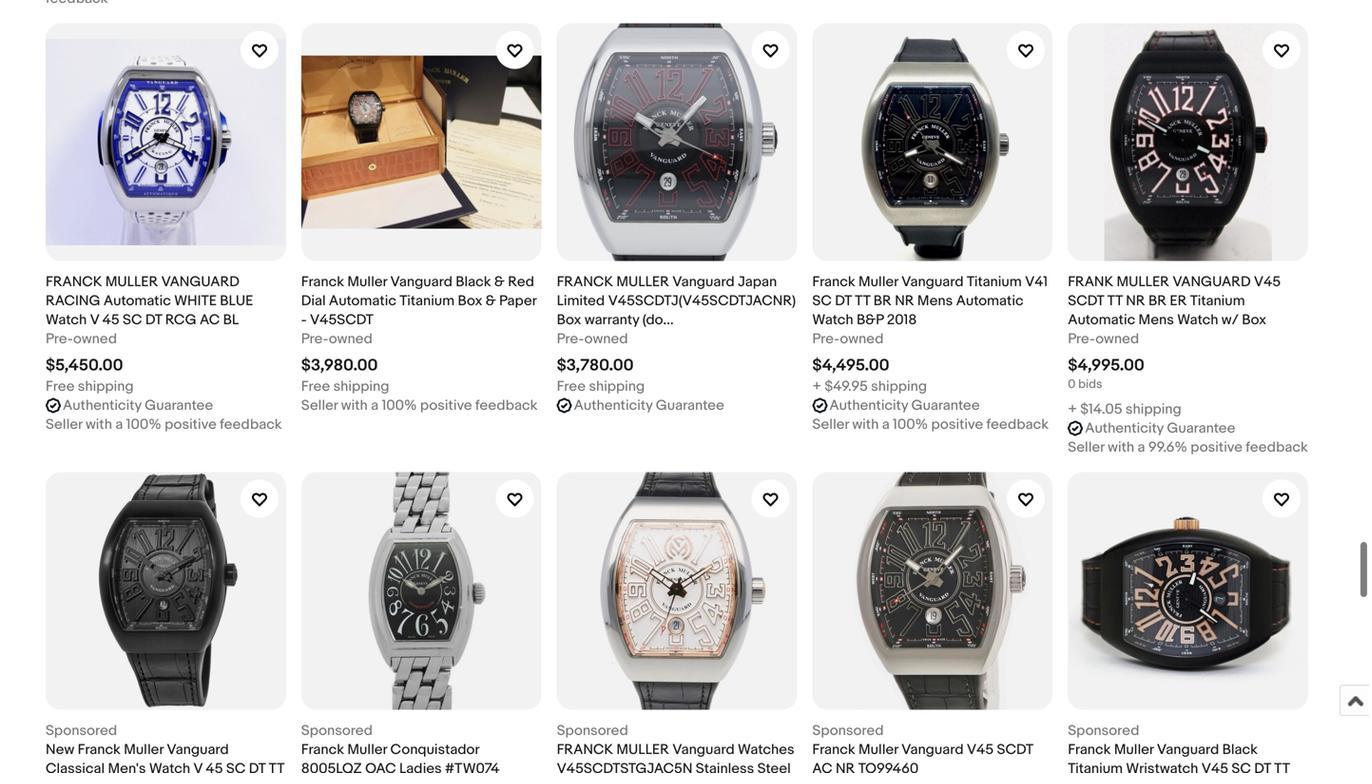 Task type: describe. For each thing, give the bounding box(es) containing it.
watch inside franck muller vanguard racing automatic white blue watch v 45 sc dt rcg ac bl pre-owned $5,450.00 free shipping
[[46, 312, 87, 329]]

ac inside sponsored franck muller vanguard v45 scdt ac nr to99460
[[812, 760, 833, 773]]

sponsored franck muller vanguard watches v45scdtstgjac5n stainless stee
[[557, 722, 795, 773]]

a inside franck muller vanguard black & red dial automatic titanium box & paper - v45scdt pre-owned $3,980.00 free shipping seller with a 100% positive feedback
[[371, 397, 379, 414]]

pre-owned text field for $4,995.00
[[1068, 330, 1139, 349]]

sponsored franck muller vanguard v45 scdt ac nr to99460
[[812, 722, 1033, 773]]

pre-owned text field for $3,780.00
[[557, 330, 628, 349]]

to99460
[[858, 760, 919, 773]]

guarantee for $4,995.00
[[1167, 420, 1236, 437]]

box inside franck muller vanguard black & red dial automatic titanium box & paper - v45scdt pre-owned $3,980.00 free shipping seller with a 100% positive feedback
[[458, 293, 482, 310]]

muller inside "sponsored franck muller vanguard black titanium wristwatch v45 sc dt t"
[[1114, 741, 1154, 758]]

sponsored text field for sponsored franck muller vanguard watches v45scdtstgjac5n stainless stee
[[557, 721, 628, 740]]

conquistador
[[390, 741, 479, 758]]

franck muller vanguard racing automatic white blue watch v 45 sc dt rcg ac bl pre-owned $5,450.00 free shipping
[[46, 274, 253, 395]]

paper
[[499, 293, 537, 310]]

vanguard inside sponsored franck muller vanguard watches v45scdtstgjac5n stainless stee
[[673, 741, 735, 758]]

authenticity for $5,450.00
[[63, 397, 141, 414]]

muller inside franck muller vanguard titanium v41 sc dt tt br nr mens automatic watch b&p 2018 pre-owned $4,495.00 + $49.95 shipping
[[859, 274, 898, 291]]

pre- inside franck muller vanguard black & red dial automatic titanium box & paper - v45scdt pre-owned $3,980.00 free shipping seller with a 100% positive feedback
[[301, 331, 329, 348]]

owned inside franck muller vanguard black & red dial automatic titanium box & paper - v45scdt pre-owned $3,980.00 free shipping seller with a 100% positive feedback
[[329, 331, 373, 348]]

muller for dt
[[105, 274, 158, 291]]

ac inside franck muller vanguard racing automatic white blue watch v 45 sc dt rcg ac bl pre-owned $5,450.00 free shipping
[[200, 312, 220, 329]]

a for $4,495.00
[[882, 416, 890, 433]]

owned for $4,995.00
[[1096, 331, 1139, 348]]

pre-owned text field for $3,980.00
[[301, 330, 373, 349]]

watches
[[738, 741, 795, 758]]

scdt inside frank muller vanguard v45 scdt tt nr br er titanium automatic mens watch w/ box pre-owned $4,995.00 0 bids + $14.05 shipping
[[1068, 293, 1104, 310]]

vanguard inside franck muller vanguard black & red dial automatic titanium box & paper - v45scdt pre-owned $3,980.00 free shipping seller with a 100% positive feedback
[[390, 274, 453, 291]]

box inside frank muller vanguard v45 scdt tt nr br er titanium automatic mens watch w/ box pre-owned $4,995.00 0 bids + $14.05 shipping
[[1242, 312, 1267, 329]]

feedback for $4,995.00
[[1246, 439, 1308, 456]]

titanium inside "sponsored franck muller vanguard black titanium wristwatch v45 sc dt t"
[[1068, 760, 1123, 773]]

sponsored text field for sponsored franck muller conquistador 8005lqz oac ladies #tw074
[[301, 721, 373, 740]]

+ $49.95 shipping text field
[[812, 377, 927, 396]]

scdt inside sponsored franck muller vanguard v45 scdt ac nr to99460
[[997, 741, 1033, 758]]

red
[[508, 274, 534, 291]]

owned inside the franck muller vanguard japan limited v45scdtj(v45scdtjacnr) box warranty (do... pre-owned $3,780.00 free shipping
[[584, 331, 628, 348]]

$3,980.00
[[301, 356, 378, 376]]

franck inside franck muller vanguard black & red dial automatic titanium box & paper - v45scdt pre-owned $3,980.00 free shipping seller with a 100% positive feedback
[[301, 274, 344, 291]]

box inside the franck muller vanguard japan limited v45scdtj(v45scdtjacnr) box warranty (do... pre-owned $3,780.00 free shipping
[[557, 312, 581, 329]]

seller for $4,995.00
[[1068, 439, 1105, 456]]

stainless
[[696, 760, 754, 773]]

watch inside franck muller vanguard titanium v41 sc dt tt br nr mens automatic watch b&p 2018 pre-owned $4,495.00 + $49.95 shipping
[[812, 312, 854, 329]]

v45scdt
[[310, 312, 374, 329]]

owned for $5,450.00
[[73, 331, 117, 348]]

shipping inside frank muller vanguard v45 scdt tt nr br er titanium automatic mens watch w/ box pre-owned $4,995.00 0 bids + $14.05 shipping
[[1126, 401, 1182, 418]]

a for $5,450.00
[[115, 416, 123, 433]]

+ inside franck muller vanguard titanium v41 sc dt tt br nr mens automatic watch b&p 2018 pre-owned $4,495.00 + $49.95 shipping
[[812, 378, 822, 395]]

pre-owned text field for $4,495.00
[[812, 330, 884, 349]]

feedback inside franck muller vanguard black & red dial automatic titanium box & paper - v45scdt pre-owned $3,980.00 free shipping seller with a 100% positive feedback
[[475, 397, 538, 414]]

franck inside sponsored new franck muller vanguard classical men's watch v 45 sc dt t
[[78, 741, 121, 758]]

with for $4,495.00
[[852, 416, 879, 433]]

positive for $5,450.00
[[165, 416, 217, 433]]

(do...
[[643, 312, 674, 329]]

free inside the franck muller vanguard japan limited v45scdtj(v45scdtjacnr) box warranty (do... pre-owned $3,780.00 free shipping
[[557, 378, 586, 395]]

muller inside sponsored franck muller vanguard watches v45scdtstgjac5n stainless stee
[[617, 741, 669, 758]]

sc inside "sponsored franck muller vanguard black titanium wristwatch v45 sc dt t"
[[1232, 760, 1251, 773]]

vanguard for $5,450.00
[[161, 274, 240, 291]]

automatic inside franck muller vanguard titanium v41 sc dt tt br nr mens automatic watch b&p 2018 pre-owned $4,495.00 + $49.95 shipping
[[956, 293, 1024, 310]]

seller with a 100% positive feedback for $4,495.00
[[812, 416, 1049, 433]]

mens inside frank muller vanguard v45 scdt tt nr br er titanium automatic mens watch w/ box pre-owned $4,995.00 0 bids + $14.05 shipping
[[1139, 312, 1174, 329]]

authenticity guarantee text field for $3,780.00
[[574, 396, 724, 415]]

v45 inside frank muller vanguard v45 scdt tt nr br er titanium automatic mens watch w/ box pre-owned $4,995.00 0 bids + $14.05 shipping
[[1254, 274, 1281, 291]]

$3,780.00
[[557, 356, 634, 376]]

authenticity guarantee text field for $4,495.00
[[830, 396, 980, 415]]

sponsored franck muller conquistador 8005lqz oac ladies #tw074
[[301, 722, 500, 773]]

shipping inside franck muller vanguard racing automatic white blue watch v 45 sc dt rcg ac bl pre-owned $5,450.00 free shipping
[[78, 378, 134, 395]]

$3,780.00 text field
[[557, 356, 634, 376]]

tt inside franck muller vanguard titanium v41 sc dt tt br nr mens automatic watch b&p 2018 pre-owned $4,495.00 + $49.95 shipping
[[855, 293, 870, 310]]

authenticity guarantee text field for $5,450.00
[[63, 396, 213, 415]]

franck inside "sponsored franck muller vanguard black titanium wristwatch v45 sc dt t"
[[1068, 741, 1111, 758]]

black inside "sponsored franck muller vanguard black titanium wristwatch v45 sc dt t"
[[1223, 741, 1258, 758]]

muller inside franck muller vanguard black & red dial automatic titanium box & paper - v45scdt pre-owned $3,980.00 free shipping seller with a 100% positive feedback
[[347, 274, 387, 291]]

authenticity for $4,995.00
[[1085, 420, 1164, 437]]

shipping inside franck muller vanguard black & red dial automatic titanium box & paper - v45scdt pre-owned $3,980.00 free shipping seller with a 100% positive feedback
[[333, 378, 389, 395]]

shipping inside franck muller vanguard titanium v41 sc dt tt br nr mens automatic watch b&p 2018 pre-owned $4,495.00 + $49.95 shipping
[[871, 378, 927, 395]]

nr inside frank muller vanguard v45 scdt tt nr br er titanium automatic mens watch w/ box pre-owned $4,995.00 0 bids + $14.05 shipping
[[1126, 293, 1145, 310]]

$4,495.00 text field
[[812, 356, 890, 376]]

black inside franck muller vanguard black & red dial automatic titanium box & paper - v45scdt pre-owned $3,980.00 free shipping seller with a 100% positive feedback
[[456, 274, 491, 291]]

dial
[[301, 293, 326, 310]]

vanguard inside the franck muller vanguard japan limited v45scdtj(v45scdtjacnr) box warranty (do... pre-owned $3,780.00 free shipping
[[673, 274, 735, 291]]

warranty
[[585, 312, 639, 329]]

v45 inside sponsored franck muller vanguard v45 scdt ac nr to99460
[[967, 741, 994, 758]]

pre- for $4,495.00
[[812, 331, 840, 348]]

free inside franck muller vanguard racing automatic white blue watch v 45 sc dt rcg ac bl pre-owned $5,450.00 free shipping
[[46, 378, 75, 395]]

nr inside franck muller vanguard titanium v41 sc dt tt br nr mens automatic watch b&p 2018 pre-owned $4,495.00 + $49.95 shipping
[[895, 293, 914, 310]]

a for $4,995.00
[[1138, 439, 1145, 456]]

45 for franck muller vanguard racing automatic white blue watch v 45 sc dt rcg ac bl pre-owned $5,450.00 free shipping
[[102, 312, 120, 329]]

pre- for $4,995.00
[[1068, 331, 1096, 348]]

positive for $4,495.00
[[931, 416, 983, 433]]

sponsored for sponsored franck muller conquistador 8005lqz oac ladies #tw074
[[301, 722, 373, 739]]

100% inside franck muller vanguard black & red dial automatic titanium box & paper - v45scdt pre-owned $3,980.00 free shipping seller with a 100% positive feedback
[[382, 397, 417, 414]]

seller for $5,450.00
[[46, 416, 82, 433]]

franck inside sponsored franck muller vanguard watches v45scdtstgjac5n stainless stee
[[557, 741, 613, 758]]

seller inside franck muller vanguard black & red dial automatic titanium box & paper - v45scdt pre-owned $3,980.00 free shipping seller with a 100% positive feedback
[[301, 397, 338, 414]]

muller inside sponsored new franck muller vanguard classical men's watch v 45 sc dt t
[[124, 741, 164, 758]]

men's
[[108, 760, 146, 773]]

vanguard inside sponsored new franck muller vanguard classical men's watch v 45 sc dt t
[[167, 741, 229, 758]]

with for $4,995.00
[[1108, 439, 1135, 456]]



Task type: vqa. For each thing, say whether or not it's contained in the screenshot.
List An Item
no



Task type: locate. For each thing, give the bounding box(es) containing it.
with down '+ $14.05 shipping' text box
[[1108, 439, 1135, 456]]

franck inside franck muller vanguard racing automatic white blue watch v 45 sc dt rcg ac bl pre-owned $5,450.00 free shipping
[[46, 274, 102, 291]]

4 sponsored from the left
[[812, 722, 884, 739]]

muller for mens
[[1117, 274, 1170, 291]]

authenticity guarantee down free shipping text field
[[63, 397, 213, 414]]

titanium
[[967, 274, 1022, 291], [400, 293, 455, 310], [1190, 293, 1245, 310], [1068, 760, 1123, 773]]

seller down the $3,980.00
[[301, 397, 338, 414]]

0 horizontal spatial tt
[[855, 293, 870, 310]]

1 horizontal spatial black
[[1223, 741, 1258, 758]]

v45scdtj(v45scdtjacnr)
[[608, 293, 796, 310]]

pre-owned text field for $5,450.00
[[46, 330, 117, 349]]

watch down er
[[1177, 312, 1219, 329]]

free down the $3,980.00
[[301, 378, 330, 395]]

0 vertical spatial authenticity guarantee text field
[[63, 396, 213, 415]]

0 vertical spatial &
[[494, 274, 505, 291]]

pre- for $5,450.00
[[46, 331, 73, 348]]

1 horizontal spatial free shipping text field
[[557, 377, 645, 396]]

shipping down $3,780.00 text field
[[589, 378, 645, 395]]

+ down 0
[[1068, 401, 1077, 418]]

franck for dt
[[46, 274, 102, 291]]

v down racing
[[90, 312, 99, 329]]

8005lqz
[[301, 760, 362, 773]]

1 horizontal spatial box
[[557, 312, 581, 329]]

0 horizontal spatial v
[[90, 312, 99, 329]]

guarantee down franck muller vanguard racing automatic white blue watch v 45 sc dt rcg ac bl pre-owned $5,450.00 free shipping
[[145, 397, 213, 414]]

1 horizontal spatial ac
[[812, 760, 833, 773]]

br up b&p
[[874, 293, 892, 310]]

muller for $3,780.00
[[617, 274, 669, 291]]

$4,995.00
[[1068, 356, 1145, 376]]

5 pre- from the left
[[1068, 331, 1096, 348]]

shipping down $4,495.00 text field
[[871, 378, 927, 395]]

45
[[102, 312, 120, 329], [206, 760, 223, 773]]

seller with a 100% positive feedback text field for $5,450.00
[[46, 415, 282, 434]]

authenticity guarantee text field for $4,995.00
[[1085, 419, 1236, 438]]

vanguard
[[161, 274, 240, 291], [1173, 274, 1251, 291]]

titanium inside frank muller vanguard v45 scdt tt nr br er titanium automatic mens watch w/ box pre-owned $4,995.00 0 bids + $14.05 shipping
[[1190, 293, 1245, 310]]

+ inside frank muller vanguard v45 scdt tt nr br er titanium automatic mens watch w/ box pre-owned $4,995.00 0 bids + $14.05 shipping
[[1068, 401, 1077, 418]]

-
[[301, 312, 307, 329]]

2 horizontal spatial box
[[1242, 312, 1267, 329]]

vanguard up white
[[161, 274, 240, 291]]

with inside franck muller vanguard black & red dial automatic titanium box & paper - v45scdt pre-owned $3,980.00 free shipping seller with a 100% positive feedback
[[341, 397, 368, 414]]

owned down b&p
[[840, 331, 884, 348]]

v for sponsored new franck muller vanguard classical men's watch v 45 sc dt t
[[193, 760, 203, 773]]

sponsored up the 'to99460'
[[812, 722, 884, 739]]

1 vertical spatial v45
[[967, 741, 994, 758]]

0 vertical spatial black
[[456, 274, 491, 291]]

wristwatch
[[1126, 760, 1199, 773]]

watch inside sponsored new franck muller vanguard classical men's watch v 45 sc dt t
[[149, 760, 190, 773]]

owned inside franck muller vanguard racing automatic white blue watch v 45 sc dt rcg ac bl pre-owned $5,450.00 free shipping
[[73, 331, 117, 348]]

authenticity guarantee text field down $5,450.00
[[63, 396, 213, 415]]

vanguard up er
[[1173, 274, 1251, 291]]

japan
[[738, 274, 777, 291]]

1 horizontal spatial v
[[193, 760, 203, 773]]

w/
[[1222, 312, 1239, 329]]

owned down "warranty"
[[584, 331, 628, 348]]

sponsored inside sponsored new franck muller vanguard classical men's watch v 45 sc dt t
[[46, 722, 117, 739]]

dt inside franck muller vanguard titanium v41 sc dt tt br nr mens automatic watch b&p 2018 pre-owned $4,495.00 + $49.95 shipping
[[835, 293, 852, 310]]

nr
[[895, 293, 914, 310], [1126, 293, 1145, 310], [836, 760, 855, 773]]

feedback inside text box
[[1246, 439, 1308, 456]]

0 horizontal spatial sponsored text field
[[46, 721, 117, 740]]

dt inside franck muller vanguard racing automatic white blue watch v 45 sc dt rcg ac bl pre-owned $5,450.00 free shipping
[[145, 312, 162, 329]]

seller with a 100% positive feedback text field down the $3,980.00
[[301, 396, 538, 415]]

1 br from the left
[[874, 293, 892, 310]]

sponsored inside sponsored franck muller vanguard watches v45scdtstgjac5n stainless stee
[[557, 722, 628, 739]]

0 horizontal spatial vanguard
[[161, 274, 240, 291]]

2 authenticity guarantee text field from the left
[[830, 396, 980, 415]]

titanium inside franck muller vanguard titanium v41 sc dt tt br nr mens automatic watch b&p 2018 pre-owned $4,495.00 + $49.95 shipping
[[967, 274, 1022, 291]]

1 horizontal spatial nr
[[895, 293, 914, 310]]

shipping down $5,450.00 text box
[[78, 378, 134, 395]]

muller inside sponsored franck muller conquistador 8005lqz oac ladies #tw074
[[347, 741, 387, 758]]

pre-owned text field up $3,780.00
[[557, 330, 628, 349]]

a down + $49.95 shipping 'text box'
[[882, 416, 890, 433]]

tt inside frank muller vanguard v45 scdt tt nr br er titanium automatic mens watch w/ box pre-owned $4,995.00 0 bids + $14.05 shipping
[[1107, 293, 1123, 310]]

2 free from the left
[[301, 378, 330, 395]]

1 horizontal spatial seller with a 100% positive feedback
[[812, 416, 1049, 433]]

authenticity guarantee for $4,995.00
[[1085, 420, 1236, 437]]

99.6%
[[1149, 439, 1188, 456]]

box
[[458, 293, 482, 310], [557, 312, 581, 329], [1242, 312, 1267, 329]]

guarantee down the franck muller vanguard japan limited v45scdtj(v45scdtjacnr) box warranty (do... pre-owned $3,780.00 free shipping
[[656, 397, 724, 414]]

franck
[[301, 274, 344, 291], [812, 274, 856, 291], [78, 741, 121, 758], [301, 741, 344, 758], [812, 741, 856, 758], [1068, 741, 1111, 758]]

positive for $4,995.00
[[1191, 439, 1243, 456]]

0 horizontal spatial sponsored text field
[[301, 721, 373, 740]]

0 horizontal spatial +
[[812, 378, 822, 395]]

1 seller with a 100% positive feedback from the left
[[46, 416, 282, 433]]

1 pre-owned text field from the left
[[46, 330, 117, 349]]

0 horizontal spatial free
[[46, 378, 75, 395]]

a left 99.6%
[[1138, 439, 1145, 456]]

sc inside sponsored new franck muller vanguard classical men's watch v 45 sc dt t
[[226, 760, 246, 773]]

muller
[[347, 274, 387, 291], [859, 274, 898, 291], [124, 741, 164, 758], [347, 741, 387, 758], [859, 741, 898, 758], [1114, 741, 1154, 758]]

ac left the 'to99460'
[[812, 760, 833, 773]]

sponsored text field for sponsored franck muller vanguard black titanium wristwatch v45 sc dt t
[[1068, 721, 1140, 740]]

2 horizontal spatial sponsored text field
[[1068, 721, 1140, 740]]

sponsored up v45scdtstgjac5n
[[557, 722, 628, 739]]

muller inside sponsored franck muller vanguard v45 scdt ac nr to99460
[[859, 741, 898, 758]]

sponsored text field up wristwatch
[[1068, 721, 1140, 740]]

2 pre-owned text field from the left
[[557, 330, 628, 349]]

pre- up $3,780.00 text field
[[557, 331, 584, 348]]

franck inside sponsored franck muller conquistador 8005lqz oac ladies #tw074
[[301, 741, 344, 758]]

vanguard inside sponsored franck muller vanguard v45 scdt ac nr to99460
[[902, 741, 964, 758]]

tt
[[855, 293, 870, 310], [1107, 293, 1123, 310]]

0 vertical spatial +
[[812, 378, 822, 395]]

v45scdtstgjac5n
[[557, 760, 693, 773]]

v inside franck muller vanguard racing automatic white blue watch v 45 sc dt rcg ac bl pre-owned $5,450.00 free shipping
[[90, 312, 99, 329]]

2018
[[887, 312, 917, 329]]

3 sponsored from the left
[[557, 722, 628, 739]]

bids
[[1078, 377, 1103, 392]]

3 owned from the left
[[584, 331, 628, 348]]

authenticity guarantee down $3,780.00
[[574, 397, 724, 414]]

authenticity guarantee text field up 99.6%
[[1085, 419, 1236, 438]]

vanguard inside franck muller vanguard racing automatic white blue watch v 45 sc dt rcg ac bl pre-owned $5,450.00 free shipping
[[161, 274, 240, 291]]

0 bids text field
[[1068, 377, 1103, 392]]

free shipping text field for $3,980.00
[[301, 377, 389, 396]]

owned inside franck muller vanguard titanium v41 sc dt tt br nr mens automatic watch b&p 2018 pre-owned $4,495.00 + $49.95 shipping
[[840, 331, 884, 348]]

2 sponsored text field from the left
[[812, 721, 884, 740]]

$5,450.00
[[46, 356, 123, 376]]

a
[[371, 397, 379, 414], [115, 416, 123, 433], [882, 416, 890, 433], [1138, 439, 1145, 456]]

$4,495.00
[[812, 356, 890, 376]]

2 horizontal spatial 100%
[[893, 416, 928, 433]]

with
[[341, 397, 368, 414], [86, 416, 112, 433], [852, 416, 879, 433], [1108, 439, 1135, 456]]

5 sponsored from the left
[[1068, 722, 1140, 739]]

br left er
[[1149, 293, 1167, 310]]

with down free shipping text field
[[86, 416, 112, 433]]

0 horizontal spatial black
[[456, 274, 491, 291]]

shipping down $3,980.00 text field
[[333, 378, 389, 395]]

None text field
[[46, 0, 286, 8]]

2 horizontal spatial seller with a 100% positive feedback text field
[[812, 415, 1049, 434]]

pre- up $4,995.00
[[1068, 331, 1096, 348]]

vanguard
[[390, 274, 453, 291], [673, 274, 735, 291], [902, 274, 964, 291], [167, 741, 229, 758], [673, 741, 735, 758], [902, 741, 964, 758], [1157, 741, 1219, 758]]

Pre-owned text field
[[46, 330, 117, 349], [1068, 330, 1139, 349]]

Pre-owned text field
[[301, 330, 373, 349], [557, 330, 628, 349], [812, 330, 884, 349]]

sponsored franck muller vanguard black titanium wristwatch v45 sc dt t
[[1068, 722, 1290, 773]]

1 vertical spatial scdt
[[997, 741, 1033, 758]]

Sponsored text field
[[46, 721, 117, 740], [812, 721, 884, 740]]

100% for $5,450.00
[[126, 416, 161, 433]]

sponsored
[[46, 722, 117, 739], [301, 722, 373, 739], [557, 722, 628, 739], [812, 722, 884, 739], [1068, 722, 1140, 739]]

pre-owned text field up $5,450.00
[[46, 330, 117, 349]]

seller with a 100% positive feedback down + $49.95 shipping 'text box'
[[812, 416, 1049, 433]]

Seller with a 100% positive feedback text field
[[301, 396, 538, 415], [46, 415, 282, 434], [812, 415, 1049, 434]]

pre- down -
[[301, 331, 329, 348]]

Authenticity Guarantee text field
[[63, 396, 213, 415], [1085, 419, 1236, 438]]

box left paper
[[458, 293, 482, 310]]

muller up b&p
[[859, 274, 898, 291]]

franck muller vanguard japan limited v45scdtj(v45scdtjacnr) box warranty (do... pre-owned $3,780.00 free shipping
[[557, 274, 796, 395]]

4 owned from the left
[[840, 331, 884, 348]]

er
[[1170, 293, 1187, 310]]

watch left b&p
[[812, 312, 854, 329]]

ac left bl
[[200, 312, 220, 329]]

2 vanguard from the left
[[1173, 274, 1251, 291]]

1 horizontal spatial 45
[[206, 760, 223, 773]]

muller up wristwatch
[[1114, 741, 1154, 758]]

pre- inside franck muller vanguard racing automatic white blue watch v 45 sc dt rcg ac bl pre-owned $5,450.00 free shipping
[[46, 331, 73, 348]]

watch inside frank muller vanguard v45 scdt tt nr br er titanium automatic mens watch w/ box pre-owned $4,995.00 0 bids + $14.05 shipping
[[1177, 312, 1219, 329]]

owned for $4,495.00
[[840, 331, 884, 348]]

sponsored up wristwatch
[[1068, 722, 1140, 739]]

2 tt from the left
[[1107, 293, 1123, 310]]

2 pre- from the left
[[301, 331, 329, 348]]

1 sponsored from the left
[[46, 722, 117, 739]]

owned up $4,995.00 text box
[[1096, 331, 1139, 348]]

new
[[46, 741, 74, 758]]

+ $14.05 shipping text field
[[1068, 400, 1182, 419]]

0 vertical spatial v45
[[1254, 274, 1281, 291]]

franck up v45scdtstgjac5n
[[557, 741, 613, 758]]

automatic
[[104, 293, 171, 310], [329, 293, 396, 310], [956, 293, 1024, 310], [1068, 312, 1136, 329]]

$49.95
[[825, 378, 868, 395]]

1 horizontal spatial sponsored text field
[[557, 721, 628, 740]]

1 horizontal spatial v45
[[1202, 760, 1229, 773]]

a down the $3,980.00
[[371, 397, 379, 414]]

frank muller vanguard v45 scdt tt nr br er titanium automatic mens watch w/ box pre-owned $4,995.00 0 bids + $14.05 shipping
[[1068, 274, 1281, 418]]

br inside franck muller vanguard titanium v41 sc dt tt br nr mens automatic watch b&p 2018 pre-owned $4,495.00 + $49.95 shipping
[[874, 293, 892, 310]]

racing
[[46, 293, 100, 310]]

$14.05
[[1080, 401, 1123, 418]]

franck inside franck muller vanguard titanium v41 sc dt tt br nr mens automatic watch b&p 2018 pre-owned $4,495.00 + $49.95 shipping
[[812, 274, 856, 291]]

0 horizontal spatial 45
[[102, 312, 120, 329]]

100% for $4,495.00
[[893, 416, 928, 433]]

1 horizontal spatial scdt
[[1068, 293, 1104, 310]]

45 inside franck muller vanguard racing automatic white blue watch v 45 sc dt rcg ac bl pre-owned $5,450.00 free shipping
[[102, 312, 120, 329]]

free shipping text field for $3,780.00
[[557, 377, 645, 396]]

1 horizontal spatial authenticity guarantee text field
[[1085, 419, 1236, 438]]

muller inside franck muller vanguard racing automatic white blue watch v 45 sc dt rcg ac bl pre-owned $5,450.00 free shipping
[[105, 274, 158, 291]]

1 vertical spatial 45
[[206, 760, 223, 773]]

seller with a 100% positive feedback for $5,450.00
[[46, 416, 282, 433]]

v45
[[1254, 274, 1281, 291], [967, 741, 994, 758], [1202, 760, 1229, 773]]

authenticity guarantee for $5,450.00
[[63, 397, 213, 414]]

0 vertical spatial 45
[[102, 312, 120, 329]]

1 tt from the left
[[855, 293, 870, 310]]

seller down $49.95
[[812, 416, 849, 433]]

seller
[[301, 397, 338, 414], [46, 416, 82, 433], [812, 416, 849, 433], [1068, 439, 1105, 456]]

mens inside franck muller vanguard titanium v41 sc dt tt br nr mens automatic watch b&p 2018 pre-owned $4,495.00 + $49.95 shipping
[[918, 293, 953, 310]]

positive
[[420, 397, 472, 414], [165, 416, 217, 433], [931, 416, 983, 433], [1191, 439, 1243, 456]]

authenticity guarantee
[[63, 397, 213, 414], [574, 397, 724, 414], [830, 397, 980, 414], [1085, 420, 1236, 437]]

$5,450.00 text field
[[46, 356, 123, 376]]

Sponsored text field
[[301, 721, 373, 740], [557, 721, 628, 740], [1068, 721, 1140, 740]]

shipping inside the franck muller vanguard japan limited v45scdtj(v45scdtjacnr) box warranty (do... pre-owned $3,780.00 free shipping
[[589, 378, 645, 395]]

100%
[[382, 397, 417, 414], [126, 416, 161, 433], [893, 416, 928, 433]]

5 owned from the left
[[1096, 331, 1139, 348]]

seller down free shipping text field
[[46, 416, 82, 433]]

authenticity for $3,780.00
[[574, 397, 653, 414]]

2 free shipping text field from the left
[[557, 377, 645, 396]]

3 pre-owned text field from the left
[[812, 330, 884, 349]]

shipping up 99.6%
[[1126, 401, 1182, 418]]

free inside franck muller vanguard black & red dial automatic titanium box & paper - v45scdt pre-owned $3,980.00 free shipping seller with a 100% positive feedback
[[301, 378, 330, 395]]

tt down frank
[[1107, 293, 1123, 310]]

0 horizontal spatial authenticity guarantee text field
[[63, 396, 213, 415]]

sponsored text field for franck
[[812, 721, 884, 740]]

automatic inside franck muller vanguard racing automatic white blue watch v 45 sc dt rcg ac bl pre-owned $5,450.00 free shipping
[[104, 293, 171, 310]]

sc inside franck muller vanguard titanium v41 sc dt tt br nr mens automatic watch b&p 2018 pre-owned $4,495.00 + $49.95 shipping
[[812, 293, 832, 310]]

2 seller with a 100% positive feedback from the left
[[812, 416, 1049, 433]]

sponsored up new
[[46, 722, 117, 739]]

scdt
[[1068, 293, 1104, 310], [997, 741, 1033, 758]]

v45 inside "sponsored franck muller vanguard black titanium wristwatch v45 sc dt t"
[[1202, 760, 1229, 773]]

authenticity guarantee down + $49.95 shipping 'text box'
[[830, 397, 980, 414]]

black
[[456, 274, 491, 291], [1223, 741, 1258, 758]]

free shipping text field down the $3,980.00
[[301, 377, 389, 396]]

1 horizontal spatial pre-owned text field
[[557, 330, 628, 349]]

box right w/
[[1242, 312, 1267, 329]]

authenticity guarantee text field down $3,780.00
[[574, 396, 724, 415]]

br
[[874, 293, 892, 310], [1149, 293, 1167, 310]]

& left red
[[494, 274, 505, 291]]

Seller with a 99.6% positive feedback text field
[[1068, 438, 1308, 457]]

ac
[[200, 312, 220, 329], [812, 760, 833, 773]]

2 sponsored text field from the left
[[557, 721, 628, 740]]

rcg
[[165, 312, 197, 329]]

authenticity down free shipping text field
[[63, 397, 141, 414]]

watch right men's
[[149, 760, 190, 773]]

franck up limited at the left top of page
[[557, 274, 613, 291]]

classical
[[46, 760, 105, 773]]

1 horizontal spatial vanguard
[[1173, 274, 1251, 291]]

authenticity guarantee text field down $49.95
[[830, 396, 980, 415]]

45 for sponsored new franck muller vanguard classical men's watch v 45 sc dt t
[[206, 760, 223, 773]]

guarantee up "seller with a 99.6% positive feedback"
[[1167, 420, 1236, 437]]

watch down racing
[[46, 312, 87, 329]]

sponsored for sponsored franck muller vanguard v45 scdt ac nr to99460
[[812, 722, 884, 739]]

1 sponsored text field from the left
[[46, 721, 117, 740]]

2 br from the left
[[1149, 293, 1167, 310]]

authenticity guarantee up 99.6%
[[1085, 420, 1236, 437]]

nr left er
[[1126, 293, 1145, 310]]

Free shipping text field
[[301, 377, 389, 396], [557, 377, 645, 396]]

guarantee
[[145, 397, 213, 414], [656, 397, 724, 414], [911, 397, 980, 414], [1167, 420, 1236, 437]]

2 owned from the left
[[329, 331, 373, 348]]

owned down v45scdt
[[329, 331, 373, 348]]

watch
[[46, 312, 87, 329], [812, 312, 854, 329], [1177, 312, 1219, 329], [149, 760, 190, 773]]

sponsored text field up v45scdtstgjac5n
[[557, 721, 628, 740]]

1 horizontal spatial 100%
[[382, 397, 417, 414]]

0 horizontal spatial box
[[458, 293, 482, 310]]

dt inside sponsored new franck muller vanguard classical men's watch v 45 sc dt t
[[249, 760, 266, 773]]

1 free shipping text field from the left
[[301, 377, 389, 396]]

2 horizontal spatial v45
[[1254, 274, 1281, 291]]

muller up men's
[[124, 741, 164, 758]]

with for $5,450.00
[[86, 416, 112, 433]]

0 horizontal spatial pre-owned text field
[[301, 330, 373, 349]]

0 horizontal spatial nr
[[836, 760, 855, 773]]

with down the $3,980.00
[[341, 397, 368, 414]]

0 vertical spatial scdt
[[1068, 293, 1104, 310]]

1 horizontal spatial free
[[301, 378, 330, 395]]

pre-owned text field up the "$4,495.00"
[[812, 330, 884, 349]]

4 pre- from the left
[[812, 331, 840, 348]]

titanium left paper
[[400, 293, 455, 310]]

1 horizontal spatial br
[[1149, 293, 1167, 310]]

owned
[[73, 331, 117, 348], [329, 331, 373, 348], [584, 331, 628, 348], [840, 331, 884, 348], [1096, 331, 1139, 348]]

feedback
[[475, 397, 538, 414], [220, 416, 282, 433], [987, 416, 1049, 433], [1246, 439, 1308, 456]]

sponsored text field for new
[[46, 721, 117, 740]]

0 horizontal spatial br
[[874, 293, 892, 310]]

muller up v45scdt
[[347, 274, 387, 291]]

seller inside text box
[[1068, 439, 1105, 456]]

seller with a 100% positive feedback text field for $4,495.00
[[812, 415, 1049, 434]]

br inside frank muller vanguard v45 scdt tt nr br er titanium automatic mens watch w/ box pre-owned $4,995.00 0 bids + $14.05 shipping
[[1149, 293, 1167, 310]]

1 authenticity guarantee text field from the left
[[574, 396, 724, 415]]

sponsored for sponsored franck muller vanguard watches v45scdtstgjac5n stainless stee
[[557, 722, 628, 739]]

muller up the 'to99460'
[[859, 741, 898, 758]]

guarantee for $5,450.00
[[145, 397, 213, 414]]

titanium left the v41
[[967, 274, 1022, 291]]

tt up b&p
[[855, 293, 870, 310]]

1 free from the left
[[46, 378, 75, 395]]

2 horizontal spatial free
[[557, 378, 586, 395]]

1 vertical spatial ac
[[812, 760, 833, 773]]

automatic inside franck muller vanguard black & red dial automatic titanium box & paper - v45scdt pre-owned $3,980.00 free shipping seller with a 100% positive feedback
[[329, 293, 396, 310]]

seller with a 100% positive feedback down free shipping text field
[[46, 416, 282, 433]]

free down $5,450.00
[[46, 378, 75, 395]]

1 vertical spatial mens
[[1139, 312, 1174, 329]]

1 horizontal spatial +
[[1068, 401, 1077, 418]]

positive inside franck muller vanguard black & red dial automatic titanium box & paper - v45scdt pre-owned $3,980.00 free shipping seller with a 100% positive feedback
[[420, 397, 472, 414]]

1 vertical spatial v
[[193, 760, 203, 773]]

2 horizontal spatial nr
[[1126, 293, 1145, 310]]

2 horizontal spatial pre-owned text field
[[812, 330, 884, 349]]

#tw074
[[445, 760, 500, 773]]

1 horizontal spatial tt
[[1107, 293, 1123, 310]]

franck for $3,780.00
[[557, 274, 613, 291]]

nr inside sponsored franck muller vanguard v45 scdt ac nr to99460
[[836, 760, 855, 773]]

1 pre-owned text field from the left
[[301, 330, 373, 349]]

$4,995.00 text field
[[1068, 356, 1145, 376]]

v
[[90, 312, 99, 329], [193, 760, 203, 773]]

franck
[[46, 274, 102, 291], [557, 274, 613, 291], [557, 741, 613, 758]]

&
[[494, 274, 505, 291], [486, 293, 496, 310]]

v41
[[1025, 274, 1048, 291]]

0 horizontal spatial 100%
[[126, 416, 161, 433]]

blue
[[220, 293, 253, 310]]

0 horizontal spatial scdt
[[997, 741, 1033, 758]]

vanguard inside frank muller vanguard v45 scdt tt nr br er titanium automatic mens watch w/ box pre-owned $4,995.00 0 bids + $14.05 shipping
[[1173, 274, 1251, 291]]

pre- inside frank muller vanguard v45 scdt tt nr br er titanium automatic mens watch w/ box pre-owned $4,995.00 0 bids + $14.05 shipping
[[1068, 331, 1096, 348]]

pre- inside franck muller vanguard titanium v41 sc dt tt br nr mens automatic watch b&p 2018 pre-owned $4,495.00 + $49.95 shipping
[[812, 331, 840, 348]]

& left paper
[[486, 293, 496, 310]]

sc
[[812, 293, 832, 310], [123, 312, 142, 329], [226, 760, 246, 773], [1232, 760, 1251, 773]]

authenticity
[[63, 397, 141, 414], [574, 397, 653, 414], [830, 397, 908, 414], [1085, 420, 1164, 437]]

sponsored for sponsored new franck muller vanguard classical men's watch v 45 sc dt t
[[46, 722, 117, 739]]

guarantee down franck muller vanguard titanium v41 sc dt tt br nr mens automatic watch b&p 2018 pre-owned $4,495.00 + $49.95 shipping at the right of page
[[911, 397, 980, 414]]

feedback for $4,495.00
[[987, 416, 1049, 433]]

muller inside frank muller vanguard v45 scdt tt nr br er titanium automatic mens watch w/ box pre-owned $4,995.00 0 bids + $14.05 shipping
[[1117, 274, 1170, 291]]

box down limited at the left top of page
[[557, 312, 581, 329]]

authenticity guarantee for $3,780.00
[[574, 397, 724, 414]]

authenticity guarantee for $4,495.00
[[830, 397, 980, 414]]

$3,980.00 text field
[[301, 356, 378, 376]]

sponsored text field up new
[[46, 721, 117, 740]]

45 inside sponsored new franck muller vanguard classical men's watch v 45 sc dt t
[[206, 760, 223, 773]]

with down + $49.95 shipping 'text box'
[[852, 416, 879, 433]]

seller for $4,495.00
[[812, 416, 849, 433]]

2 pre-owned text field from the left
[[1068, 330, 1139, 349]]

franck up racing
[[46, 274, 102, 291]]

white
[[174, 293, 217, 310]]

3 sponsored text field from the left
[[1068, 721, 1140, 740]]

sponsored up 8005lqz
[[301, 722, 373, 739]]

authenticity for $4,495.00
[[830, 397, 908, 414]]

pre- up $5,450.00
[[46, 331, 73, 348]]

Authenticity Guarantee text field
[[574, 396, 724, 415], [830, 396, 980, 415]]

sponsored inside sponsored franck muller conquistador 8005lqz oac ladies #tw074
[[301, 722, 373, 739]]

2 vertical spatial v45
[[1202, 760, 1229, 773]]

titanium left wristwatch
[[1068, 760, 1123, 773]]

1 horizontal spatial mens
[[1139, 312, 1174, 329]]

+ left $49.95
[[812, 378, 822, 395]]

0 horizontal spatial pre-owned text field
[[46, 330, 117, 349]]

1 horizontal spatial sponsored text field
[[812, 721, 884, 740]]

limited
[[557, 293, 605, 310]]

seller with a 100% positive feedback
[[46, 416, 282, 433], [812, 416, 1049, 433]]

vanguard for $4,995.00
[[1173, 274, 1251, 291]]

franck muller vanguard titanium v41 sc dt tt br nr mens automatic watch b&p 2018 pre-owned $4,495.00 + $49.95 shipping
[[812, 274, 1048, 395]]

0 horizontal spatial ac
[[200, 312, 220, 329]]

muller up oac
[[347, 741, 387, 758]]

3 free from the left
[[557, 378, 586, 395]]

1 vertical spatial black
[[1223, 741, 1258, 758]]

0 vertical spatial v
[[90, 312, 99, 329]]

1 vertical spatial &
[[486, 293, 496, 310]]

owned inside frank muller vanguard v45 scdt tt nr br er titanium automatic mens watch w/ box pre-owned $4,995.00 0 bids + $14.05 shipping
[[1096, 331, 1139, 348]]

ladies
[[399, 760, 442, 773]]

2 sponsored from the left
[[301, 722, 373, 739]]

1 vertical spatial +
[[1068, 401, 1077, 418]]

titanium inside franck muller vanguard black & red dial automatic titanium box & paper - v45scdt pre-owned $3,980.00 free shipping seller with a 100% positive feedback
[[400, 293, 455, 310]]

+
[[812, 378, 822, 395], [1068, 401, 1077, 418]]

sponsored inside "sponsored franck muller vanguard black titanium wristwatch v45 sc dt t"
[[1068, 722, 1140, 739]]

free down $3,780.00 text field
[[557, 378, 586, 395]]

franck inside the franck muller vanguard japan limited v45scdtj(v45scdtjacnr) box warranty (do... pre-owned $3,780.00 free shipping
[[557, 274, 613, 291]]

pre-owned text field up $4,995.00 text box
[[1068, 330, 1139, 349]]

sc inside franck muller vanguard racing automatic white blue watch v 45 sc dt rcg ac bl pre-owned $5,450.00 free shipping
[[123, 312, 142, 329]]

1 horizontal spatial authenticity guarantee text field
[[830, 396, 980, 415]]

v inside sponsored new franck muller vanguard classical men's watch v 45 sc dt t
[[193, 760, 203, 773]]

v for franck muller vanguard racing automatic white blue watch v 45 sc dt rcg ac bl pre-owned $5,450.00 free shipping
[[90, 312, 99, 329]]

0 horizontal spatial seller with a 100% positive feedback text field
[[46, 415, 282, 434]]

oac
[[365, 760, 396, 773]]

mens
[[918, 293, 953, 310], [1139, 312, 1174, 329]]

1 horizontal spatial pre-owned text field
[[1068, 330, 1139, 349]]

0 vertical spatial ac
[[200, 312, 220, 329]]

muller
[[105, 274, 158, 291], [617, 274, 669, 291], [1117, 274, 1170, 291], [617, 741, 669, 758]]

b&p
[[857, 312, 884, 329]]

with inside text box
[[1108, 439, 1135, 456]]

sponsored inside sponsored franck muller vanguard v45 scdt ac nr to99460
[[812, 722, 884, 739]]

positive inside text box
[[1191, 439, 1243, 456]]

sponsored for sponsored franck muller vanguard black titanium wristwatch v45 sc dt t
[[1068, 722, 1140, 739]]

0 horizontal spatial mens
[[918, 293, 953, 310]]

seller with a 100% positive feedback text field down free shipping text field
[[46, 415, 282, 434]]

titanium up w/
[[1190, 293, 1245, 310]]

bl
[[223, 312, 239, 329]]

guarantee for $4,495.00
[[911, 397, 980, 414]]

1 vanguard from the left
[[161, 274, 240, 291]]

vanguard inside "sponsored franck muller vanguard black titanium wristwatch v45 sc dt t"
[[1157, 741, 1219, 758]]

nr up 2018
[[895, 293, 914, 310]]

feedback for $5,450.00
[[220, 416, 282, 433]]

1 sponsored text field from the left
[[301, 721, 373, 740]]

free shipping text field down $3,780.00 text field
[[557, 377, 645, 396]]

1 vertical spatial authenticity guarantee text field
[[1085, 419, 1236, 438]]

pre-
[[46, 331, 73, 348], [301, 331, 329, 348], [557, 331, 584, 348], [812, 331, 840, 348], [1068, 331, 1096, 348]]

vanguard inside franck muller vanguard titanium v41 sc dt tt br nr mens automatic watch b&p 2018 pre-owned $4,495.00 + $49.95 shipping
[[902, 274, 964, 291]]

a down free shipping text field
[[115, 416, 123, 433]]

sponsored text field up 8005lqz
[[301, 721, 373, 740]]

authenticity down + $49.95 shipping 'text box'
[[830, 397, 908, 414]]

1 horizontal spatial seller with a 100% positive feedback text field
[[301, 396, 538, 415]]

automatic inside frank muller vanguard v45 scdt tt nr br er titanium automatic mens watch w/ box pre-owned $4,995.00 0 bids + $14.05 shipping
[[1068, 312, 1136, 329]]

1 pre- from the left
[[46, 331, 73, 348]]

seller with a 100% positive feedback text field down + $49.95 shipping 'text box'
[[812, 415, 1049, 434]]

nr left the 'to99460'
[[836, 760, 855, 773]]

3 pre- from the left
[[557, 331, 584, 348]]

v right men's
[[193, 760, 203, 773]]

0 horizontal spatial seller with a 100% positive feedback
[[46, 416, 282, 433]]

a inside text box
[[1138, 439, 1145, 456]]

0 vertical spatial mens
[[918, 293, 953, 310]]

0 horizontal spatial authenticity guarantee text field
[[574, 396, 724, 415]]

1 owned from the left
[[73, 331, 117, 348]]

frank
[[1068, 274, 1114, 291]]

0 horizontal spatial v45
[[967, 741, 994, 758]]

franck inside sponsored franck muller vanguard v45 scdt ac nr to99460
[[812, 741, 856, 758]]

0
[[1068, 377, 1076, 392]]

guarantee for $3,780.00
[[656, 397, 724, 414]]

franck muller vanguard black & red dial automatic titanium box & paper - v45scdt pre-owned $3,980.00 free shipping seller with a 100% positive feedback
[[301, 274, 538, 414]]

seller with a 99.6% positive feedback
[[1068, 439, 1308, 456]]

shipping
[[78, 378, 134, 395], [333, 378, 389, 395], [589, 378, 645, 395], [871, 378, 927, 395], [1126, 401, 1182, 418]]

pre- inside the franck muller vanguard japan limited v45scdtj(v45scdtjacnr) box warranty (do... pre-owned $3,780.00 free shipping
[[557, 331, 584, 348]]

dt inside "sponsored franck muller vanguard black titanium wristwatch v45 sc dt t"
[[1255, 760, 1271, 773]]

pre-owned text field down v45scdt
[[301, 330, 373, 349]]

dt
[[835, 293, 852, 310], [145, 312, 162, 329], [249, 760, 266, 773], [1255, 760, 1271, 773]]

0 horizontal spatial free shipping text field
[[301, 377, 389, 396]]

sponsored new franck muller vanguard classical men's watch v 45 sc dt t
[[46, 722, 284, 773]]

pre- up the "$4,495.00"
[[812, 331, 840, 348]]

Free shipping text field
[[46, 377, 134, 396]]

free
[[46, 378, 75, 395], [301, 378, 330, 395], [557, 378, 586, 395]]



